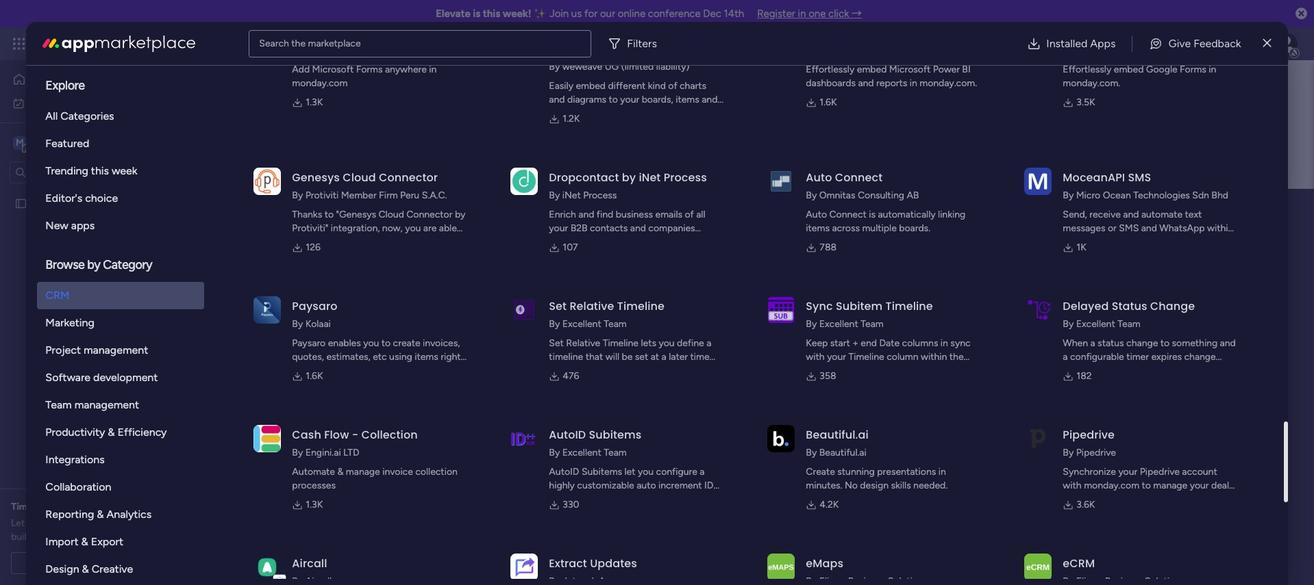 Task type: describe. For each thing, give the bounding box(es) containing it.
a right the at on the bottom of the page
[[662, 351, 666, 363]]

forms inside add microsoft forms anywhere in monday.com
[[356, 64, 383, 75]]

inbox image
[[1104, 37, 1117, 51]]

ab
[[907, 190, 919, 201]]

s.a.c.
[[422, 190, 447, 201]]

create
[[806, 467, 835, 478]]

increment
[[658, 480, 702, 492]]

beautiful.ai by beautiful.ai
[[806, 428, 869, 459]]

in inside effortlessly embed google forms in monday.com.
[[1209, 64, 1216, 75]]

plans
[[258, 38, 281, 49]]

by inside set relative timeline by excellent team
[[549, 319, 560, 330]]

effortlessly for effortlessly embed microsoft power bi dashboards and reports in monday.com.
[[806, 64, 855, 75]]

versa).
[[881, 365, 909, 377]]

beautiful.ai inside beautiful.ai by beautiful.ai
[[819, 447, 867, 459]]

auto
[[637, 480, 656, 492]]

2 horizontal spatial this
[[483, 8, 500, 20]]

week
[[112, 164, 137, 177]]

marketplace
[[308, 37, 361, 49]]

of inside easily embed different kind of charts and diagrams to your boards, items and workdocs!
[[668, 80, 677, 92]]

app logo image for dropcontact
[[511, 168, 538, 195]]

my work
[[30, 97, 67, 109]]

invoice
[[382, 467, 413, 478]]

work for my
[[46, 97, 67, 109]]

help image
[[1228, 37, 1241, 51]]

new apps
[[45, 219, 95, 232]]

and left convert
[[1162, 494, 1178, 506]]

conference
[[648, 8, 701, 20]]

by inside the sync subitem timeline by excellent team
[[806, 319, 817, 330]]

to up expires
[[1160, 338, 1170, 349]]

test list box
[[0, 189, 175, 400]]

team inside autoid subitems by excellent team
[[604, 447, 627, 459]]

timeline inside 'keep start + end date columns in sync with your timeline column within the subitems (or visa versa).'
[[848, 351, 884, 363]]

and right boards at left bottom
[[290, 309, 306, 321]]

cloud inside genesys cloud connector by protiviti member firm peru s.a.c.
[[343, 170, 376, 186]]

sms inside moceanapi sms by micro ocean technologies sdn bhd
[[1128, 170, 1151, 186]]

set
[[635, 351, 648, 363]]

0 vertical spatial status
[[1098, 338, 1124, 349]]

synchronize your pipedrive account with monday.com to manage your deals, contacts and activities and convert them into workflows.
[[1063, 467, 1236, 519]]

subitems inside autoid subitems let you configure a highly customizable auto increment id for subitems
[[564, 494, 603, 506]]

browse
[[45, 258, 85, 273]]

paysaro by kolaai
[[292, 299, 337, 330]]

diagrams
[[567, 94, 606, 106]]

so
[[32, 532, 42, 543]]

timeline for set relative timeline lets you define a timeline that will be set at a later time (when triggered)
[[603, 338, 639, 349]]

microsoft inside the effortlessly embed microsoft power bi dashboards and reports in monday.com.
[[889, 64, 931, 75]]

synchronize
[[1063, 467, 1116, 478]]

timeline for set relative timeline by excellent team
[[617, 299, 665, 314]]

from
[[292, 365, 313, 377]]

boards
[[258, 309, 288, 321]]

app logo image for set
[[511, 296, 538, 324]]

expires
[[1151, 351, 1182, 363]]

by inside moceanapi sms by micro ocean technologies sdn bhd
[[1063, 190, 1074, 201]]

your up activities
[[1118, 467, 1137, 478]]

app logo image for pipedrive
[[1024, 425, 1052, 453]]

a up configurable
[[1090, 338, 1095, 349]]

2 horizontal spatial for
[[584, 8, 598, 20]]

auto connect is automatically linking items across multiple boards.
[[806, 209, 966, 234]]

recently
[[410, 309, 445, 321]]

126
[[306, 242, 321, 253]]

using
[[389, 351, 412, 363]]

and down easily
[[549, 94, 565, 106]]

when a status change to something and a configurable timer expires change status to something.
[[1063, 338, 1236, 377]]

are
[[423, 223, 437, 234]]

with inside 'keep start + end date columns in sync with your timeline column within the subitems (or visa versa).'
[[806, 351, 825, 363]]

app logo image for genesys
[[254, 168, 281, 195]]

0 vertical spatial the
[[291, 37, 306, 49]]

workspace image
[[13, 135, 27, 150]]

join
[[549, 8, 569, 20]]

explore
[[45, 78, 85, 93]]

dapulse x slim image
[[1263, 35, 1271, 52]]

callback
[[345, 236, 379, 248]]

you inside autoid subitems let you configure a highly customizable auto increment id for subitems
[[638, 467, 654, 478]]

to left 126
[[292, 236, 301, 248]]

in inside 'keep start + end date columns in sync with your timeline column within the subitems (or visa versa).'
[[941, 338, 948, 349]]

1 vertical spatial status
[[1063, 365, 1089, 377]]

1 vertical spatial this
[[91, 164, 109, 177]]

schedule a meeting
[[45, 558, 130, 569]]

you left visited
[[361, 309, 376, 321]]

excellent for subitem
[[819, 319, 858, 330]]

be
[[622, 351, 633, 363]]

autoid for autoid subitems by excellent team
[[549, 428, 586, 443]]

editor's choice
[[45, 192, 118, 205]]

the inside 'keep start + end date columns in sync with your timeline column within the subitems (or visa versa).'
[[949, 351, 964, 363]]

to down protiviti
[[324, 209, 334, 221]]

experts
[[44, 518, 76, 530]]

anywhere
[[385, 64, 427, 75]]

excellent for relative
[[562, 319, 601, 330]]

to down configurable
[[1092, 365, 1101, 377]]

0 vertical spatial beautiful.ai
[[806, 428, 869, 443]]

companies
[[648, 223, 695, 234]]

1 vertical spatial dashboards
[[309, 309, 358, 321]]

reports
[[876, 77, 907, 89]]

liability)
[[656, 61, 690, 73]]

your inside 'enrich and find business emails of all your b2b contacts and companies automatically.'
[[549, 223, 568, 234]]

by inside delayed status change by excellent team
[[1063, 319, 1074, 330]]

give feedback link
[[1138, 30, 1252, 57]]

public board image
[[14, 197, 27, 210]]

boards. inside paysaro enables you to create invoices, quotes, estimates, etc using items right from your boards.
[[336, 365, 368, 377]]

development
[[93, 371, 158, 384]]

0 vertical spatial pipedrive
[[1063, 428, 1115, 443]]

team down software
[[45, 399, 72, 412]]

member
[[341, 190, 377, 201]]

home
[[32, 73, 58, 85]]

app logo image for delayed
[[1024, 296, 1052, 324]]

customizable
[[577, 480, 634, 492]]

featured
[[45, 137, 89, 150]]

by inside cash flow - collection by engini.ai ltd
[[292, 447, 303, 459]]

invite members image
[[1134, 37, 1148, 51]]

contacts inside synchronize your pipedrive account with monday.com to manage your deals, contacts and activities and convert them into workflows.
[[1063, 494, 1101, 506]]

brad klo image
[[1276, 33, 1298, 55]]

set for set relative timeline by excellent team
[[549, 299, 567, 314]]

a up the time
[[706, 338, 711, 349]]

manage inside automate & manage invoice collection processes
[[346, 467, 380, 478]]

account
[[1182, 467, 1217, 478]]

by inside the pipedrive by pipedrive
[[1063, 447, 1074, 459]]

design
[[860, 480, 889, 492]]

you inside the set relative timeline lets you define a timeline that will be set at a later time (when triggered)
[[659, 338, 675, 349]]

presentations
[[877, 467, 936, 478]]

embed for google
[[1114, 64, 1144, 75]]

and up into
[[1103, 494, 1119, 506]]

0 horizontal spatial is
[[473, 8, 480, 20]]

delayed
[[1063, 299, 1109, 314]]

test inside list box
[[32, 198, 50, 209]]

date
[[879, 338, 900, 349]]

keep
[[806, 338, 828, 349]]

boards. inside 'auto connect is automatically linking items across multiple boards.'
[[899, 223, 930, 234]]

788
[[820, 242, 837, 253]]

auto for auto connect by omnitas consulting ab
[[806, 170, 832, 186]]

and up "b2b"
[[578, 209, 594, 221]]

in inside add microsoft forms anywhere in monday.com
[[429, 64, 437, 75]]

in inside create stunning presentations in minutes. no design skills needed.
[[938, 467, 946, 478]]

send,
[[1063, 209, 1087, 221]]

categories
[[60, 110, 114, 123]]

send, receive and automate text messages or sms and whatsapp within monday.com
[[1063, 209, 1233, 248]]

dashboards inside the effortlessly embed microsoft power bi dashboards and reports in monday.com.
[[806, 77, 856, 89]]

efficiency
[[118, 426, 167, 439]]

extract updates
[[549, 556, 637, 572]]

connect for auto connect by omnitas consulting ab
[[835, 170, 883, 186]]

app logo image for paysaro
[[254, 296, 281, 324]]

main inside workspace selection element
[[32, 136, 56, 149]]

apps image
[[1164, 37, 1178, 51]]

(limited
[[621, 61, 654, 73]]

import & export
[[45, 536, 123, 549]]

0 vertical spatial review
[[94, 502, 124, 513]]

monday.com inside the send, receive and automate text messages or sms and whatsapp within monday.com
[[1063, 236, 1118, 248]]

one
[[809, 8, 826, 20]]

0 vertical spatial inet
[[639, 170, 661, 186]]

enrich and find business emails of all your b2b contacts and companies automatically.
[[549, 209, 705, 248]]

connect for auto connect is automatically linking items across multiple boards.
[[829, 209, 867, 221]]

management for team management
[[74, 399, 139, 412]]

contacts inside 'enrich and find business emails of all your b2b contacts and companies automatically.'
[[590, 223, 628, 234]]

& for analytics
[[97, 508, 104, 521]]

give feedback button
[[1138, 30, 1252, 57]]

items inside easily embed different kind of charts and diagrams to your boards, items and workdocs!
[[676, 94, 699, 106]]

& for efficiency
[[108, 426, 115, 439]]

visited
[[379, 309, 407, 321]]

something.
[[1103, 365, 1151, 377]]

subitem
[[836, 299, 883, 314]]

2 1.3k from the top
[[306, 499, 323, 511]]

pipedrive for synchronize
[[1140, 467, 1180, 478]]

and down the "automate"
[[1141, 223, 1157, 234]]

creative
[[92, 563, 133, 576]]

1 vertical spatial 1.6k
[[306, 371, 323, 382]]

configure
[[656, 467, 697, 478]]

and inside when a status change to something and a configurable timer expires change status to something.
[[1220, 338, 1236, 349]]

browse by category
[[45, 258, 152, 273]]

1 vertical spatial change
[[1184, 351, 1216, 363]]

app logo image for beautiful.ai
[[768, 425, 795, 453]]

paysaro for paysaro by kolaai
[[292, 299, 337, 314]]

app logo image for cash
[[254, 425, 281, 453]]

by for category
[[87, 258, 100, 273]]

in right the recently in the left bottom of the page
[[447, 309, 455, 321]]

1 horizontal spatial test
[[282, 341, 300, 353]]

emaps
[[806, 556, 843, 572]]

add workspace description
[[341, 228, 458, 239]]

receive
[[1089, 209, 1121, 221]]

(or
[[847, 365, 860, 377]]

a inside autoid subitems let you configure a highly customizable auto increment id for subitems
[[700, 467, 705, 478]]

auto connect by omnitas consulting ab
[[806, 170, 919, 201]]

1 vertical spatial main workspace
[[342, 194, 518, 225]]

of inside time for an expert review let our experts review what you've built so far. free of charge
[[82, 532, 91, 543]]

to inside synchronize your pipedrive account with monday.com to manage your deals, contacts and activities and convert them into workflows.
[[1142, 480, 1151, 492]]

flow
[[324, 428, 349, 443]]

for inside autoid subitems let you configure a highly customizable auto increment id for subitems
[[549, 494, 561, 506]]

by inside genesys cloud connector by protiviti member firm peru s.a.c.
[[292, 190, 303, 201]]

your inside 'keep start + end date columns in sync with your timeline column within the subitems (or visa versa).'
[[827, 351, 846, 363]]

register in one click → link
[[757, 8, 862, 20]]

notifications image
[[1074, 37, 1087, 51]]

team for status
[[1118, 319, 1141, 330]]

monday
[[61, 36, 108, 51]]

microsoft inside add microsoft forms anywhere in monday.com
[[312, 64, 354, 75]]

4.2k
[[820, 499, 839, 511]]

0 vertical spatial management
[[138, 36, 213, 51]]

1 horizontal spatial process
[[664, 170, 707, 186]]

by up easily
[[549, 61, 560, 73]]

Main workspace field
[[338, 194, 1259, 225]]

easily embed different kind of charts and diagrams to your boards, items and workdocs!
[[549, 80, 718, 119]]

in left one
[[798, 8, 806, 20]]

online
[[618, 8, 645, 20]]

by inside thanks to "genesys cloud connector by protiviti" integration, now, you are able to schedule callback
[[455, 209, 465, 221]]

0 horizontal spatial inet
[[562, 190, 581, 201]]

of inside 'enrich and find business emails of all your b2b contacts and companies automatically.'
[[685, 209, 694, 221]]

automatically
[[878, 209, 936, 221]]

by inside dropcontact by inet process by inet process
[[549, 190, 560, 201]]

triggered)
[[578, 365, 621, 377]]

emails
[[655, 209, 682, 221]]

micro
[[1076, 190, 1100, 201]]

easily
[[549, 80, 573, 92]]

all
[[45, 110, 58, 123]]

see
[[240, 38, 256, 49]]

cloud inside thanks to "genesys cloud connector by protiviti" integration, now, you are able to schedule callback
[[379, 209, 404, 221]]

excellent inside autoid subitems by excellent team
[[562, 447, 601, 459]]

b2b
[[570, 223, 588, 234]]

add for add workspace description
[[341, 228, 358, 239]]



Task type: locate. For each thing, give the bounding box(es) containing it.
1 set from the top
[[549, 299, 567, 314]]

in up needed.
[[938, 467, 946, 478]]

2 paysaro from the top
[[292, 338, 326, 349]]

0 vertical spatial connect
[[835, 170, 883, 186]]

1 vertical spatial 1.3k
[[306, 499, 323, 511]]

sync subitem timeline by excellent team
[[806, 299, 933, 330]]

0 vertical spatial autoid
[[549, 428, 586, 443]]

1 1.3k from the top
[[306, 97, 323, 108]]

with inside synchronize your pipedrive account with monday.com to manage your deals, contacts and activities and convert them into workflows.
[[1063, 480, 1082, 492]]

2 vertical spatial this
[[457, 309, 473, 321]]

inet up business
[[639, 170, 661, 186]]

effortlessly inside the effortlessly embed microsoft power bi dashboards and reports in monday.com.
[[806, 64, 855, 75]]

0 horizontal spatial within
[[921, 351, 947, 363]]

timeline inside the sync subitem timeline by excellent team
[[886, 299, 933, 314]]

0 horizontal spatial for
[[35, 502, 48, 513]]

team for relative
[[604, 319, 627, 330]]

0 horizontal spatial boards.
[[336, 365, 368, 377]]

1k
[[1077, 242, 1086, 253]]

monday.com. down power
[[920, 77, 977, 89]]

0 vertical spatial main
[[32, 136, 56, 149]]

1 horizontal spatial is
[[869, 209, 876, 221]]

0 vertical spatial change
[[1126, 338, 1158, 349]]

(when
[[549, 365, 576, 377]]

your down the enrich
[[549, 223, 568, 234]]

charts
[[680, 80, 706, 92]]

182
[[1077, 371, 1092, 382]]

you inside thanks to "genesys cloud connector by protiviti" integration, now, you are able to schedule callback
[[405, 223, 421, 234]]

effortlessly for effortlessly embed google forms in monday.com.
[[1063, 64, 1111, 75]]

1 horizontal spatial work
[[111, 36, 135, 51]]

set up timeline
[[549, 338, 564, 349]]

1 auto from the top
[[806, 170, 832, 186]]

0 vertical spatial relative
[[570, 299, 614, 314]]

2 horizontal spatial by
[[622, 170, 636, 186]]

add inside add microsoft forms anywhere in monday.com
[[292, 64, 310, 75]]

that
[[586, 351, 603, 363]]

0 horizontal spatial microsoft
[[312, 64, 354, 75]]

monday.com for add
[[292, 77, 348, 89]]

1 horizontal spatial boards.
[[899, 223, 930, 234]]

relative
[[570, 299, 614, 314], [566, 338, 600, 349]]

0 horizontal spatial main
[[32, 136, 56, 149]]

sync
[[950, 338, 971, 349]]

1 horizontal spatial of
[[668, 80, 677, 92]]

2 vertical spatial management
[[74, 399, 139, 412]]

in right anywhere
[[429, 64, 437, 75]]

protiviti
[[305, 190, 339, 201]]

2 vertical spatial by
[[87, 258, 100, 273]]

keep start + end date columns in sync with your timeline column within the subitems (or visa versa).
[[806, 338, 971, 377]]

connector up the peru
[[379, 170, 438, 186]]

description
[[409, 228, 458, 239]]

1 horizontal spatial effortlessly
[[1063, 64, 1111, 75]]

items inside paysaro enables you to create invoices, quotes, estimates, etc using items right from your boards.
[[415, 351, 438, 363]]

1 vertical spatial boards.
[[336, 365, 368, 377]]

your inside easily embed different kind of charts and diagrams to your boards, items and workdocs!
[[620, 94, 639, 106]]

0 vertical spatial add
[[292, 64, 310, 75]]

you up "auto"
[[638, 467, 654, 478]]

1 vertical spatial process
[[583, 190, 617, 201]]

1 horizontal spatial manage
[[1153, 480, 1187, 492]]

click
[[828, 8, 849, 20]]

1 horizontal spatial change
[[1184, 351, 1216, 363]]

with
[[806, 351, 825, 363], [1063, 480, 1082, 492]]

reporting
[[45, 508, 94, 521]]

manage inside synchronize your pipedrive account with monday.com to manage your deals, contacts and activities and convert them into workflows.
[[1153, 480, 1187, 492]]

a down import & export
[[87, 558, 92, 569]]

0 vertical spatial within
[[1207, 223, 1233, 234]]

you left are
[[405, 223, 421, 234]]

monday.com inside add microsoft forms anywhere in monday.com
[[292, 77, 348, 89]]

by inside dropcontact by inet process by inet process
[[622, 170, 636, 186]]

connector inside genesys cloud connector by protiviti member firm peru s.a.c.
[[379, 170, 438, 186]]

kind
[[648, 80, 666, 92]]

1 vertical spatial auto
[[806, 209, 827, 221]]

is up multiple
[[869, 209, 876, 221]]

0 horizontal spatial the
[[291, 37, 306, 49]]

collaboration
[[45, 481, 111, 494]]

a down when on the right of the page
[[1063, 351, 1068, 363]]

dashboards left reports
[[806, 77, 856, 89]]

dashboards up the enables
[[309, 309, 358, 321]]

auto for auto connect is automatically linking items across multiple boards.
[[806, 209, 827, 221]]

highly
[[549, 480, 575, 492]]

work for monday
[[111, 36, 135, 51]]

1 vertical spatial manage
[[1153, 480, 1187, 492]]

2 monday.com. from the left
[[1063, 77, 1120, 89]]

trending
[[45, 164, 88, 177]]

register
[[757, 8, 795, 20]]

0 horizontal spatial main workspace
[[32, 136, 112, 149]]

1 vertical spatial within
[[921, 351, 947, 363]]

search the marketplace
[[259, 37, 361, 49]]

your down quotes,
[[315, 365, 334, 377]]

excellent inside the sync subitem timeline by excellent team
[[819, 319, 858, 330]]

& left what
[[97, 508, 104, 521]]

forms inside effortlessly embed google forms in monday.com.
[[1180, 64, 1206, 75]]

embed inside easily embed different kind of charts and diagrams to your boards, items and workdocs!
[[576, 80, 606, 92]]

give feedback
[[1168, 37, 1241, 50]]

workspace selection element
[[13, 135, 114, 152]]

and down ocean
[[1123, 209, 1139, 221]]

2 microsoft from the left
[[889, 64, 931, 75]]

autoid subitems by excellent team
[[549, 428, 642, 459]]

different
[[608, 80, 646, 92]]

1.6k
[[820, 97, 837, 108], [306, 371, 323, 382]]

cloud up now,
[[379, 209, 404, 221]]

monday.com. inside the effortlessly embed microsoft power bi dashboards and reports in monday.com.
[[920, 77, 977, 89]]

1 vertical spatial of
[[685, 209, 694, 221]]

review up what
[[94, 502, 124, 513]]

text
[[1185, 209, 1202, 221]]

0 horizontal spatial work
[[46, 97, 67, 109]]

1 vertical spatial cloud
[[379, 209, 404, 221]]

monday.com for synchronize
[[1084, 480, 1139, 492]]

for
[[584, 8, 598, 20], [549, 494, 561, 506], [35, 502, 48, 513]]

your
[[620, 94, 639, 106], [549, 223, 568, 234], [827, 351, 846, 363], [315, 365, 334, 377], [1118, 467, 1137, 478], [1190, 480, 1209, 492]]

built
[[11, 532, 30, 543]]

inet up the enrich
[[562, 190, 581, 201]]

for inside time for an expert review let our experts review what you've built so far. free of charge
[[35, 502, 48, 513]]

0 vertical spatial contacts
[[590, 223, 628, 234]]

by up when on the right of the page
[[1063, 319, 1074, 330]]

collection
[[361, 428, 418, 443]]

1 vertical spatial main
[[342, 194, 395, 225]]

timeline for sync subitem timeline by excellent team
[[886, 299, 933, 314]]

a up id at the right
[[700, 467, 705, 478]]

1 horizontal spatial status
[[1098, 338, 1124, 349]]

this up invoices,
[[457, 309, 473, 321]]

2 autoid from the top
[[549, 467, 579, 478]]

1 effortlessly from the left
[[806, 64, 855, 75]]

1 horizontal spatial dashboards
[[806, 77, 856, 89]]

1 vertical spatial autoid
[[549, 467, 579, 478]]

work up all at top
[[46, 97, 67, 109]]

2 vertical spatial of
[[82, 532, 91, 543]]

thanks to "genesys cloud connector by protiviti" integration, now, you are able to schedule callback
[[292, 209, 465, 248]]

0 vertical spatial of
[[668, 80, 677, 92]]

installed
[[1046, 37, 1088, 50]]

this left week
[[91, 164, 109, 177]]

1 vertical spatial with
[[1063, 480, 1082, 492]]

subitems inside 'keep start + end date columns in sync with your timeline column within the subitems (or visa versa).'
[[806, 365, 845, 377]]

forms left anywhere
[[356, 64, 383, 75]]

lets
[[641, 338, 656, 349]]

set up test link
[[549, 299, 567, 314]]

1 horizontal spatial monday.com.
[[1063, 77, 1120, 89]]

your down account
[[1190, 480, 1209, 492]]

items inside 'auto connect is automatically linking items across multiple boards.'
[[806, 223, 830, 234]]

by down the cash
[[292, 447, 303, 459]]

this left week!
[[483, 8, 500, 20]]

0 vertical spatial set
[[549, 299, 567, 314]]

apps
[[1090, 37, 1116, 50]]

by inside beautiful.ai by beautiful.ai
[[806, 447, 817, 459]]

to up activities
[[1142, 480, 1151, 492]]

charge
[[93, 532, 123, 543]]

1 forms from the left
[[356, 64, 383, 75]]

auto inside auto connect by omnitas consulting ab
[[806, 170, 832, 186]]

by up synchronize
[[1063, 447, 1074, 459]]

0 vertical spatial by
[[622, 170, 636, 186]]

476
[[563, 371, 579, 382]]

2 effortlessly from the left
[[1063, 64, 1111, 75]]

excellent up start
[[819, 319, 858, 330]]

monday.com. up 3.5k
[[1063, 77, 1120, 89]]

embed inside effortlessly embed google forms in monday.com.
[[1114, 64, 1144, 75]]

1 vertical spatial sms
[[1119, 223, 1139, 234]]

analytics
[[107, 508, 152, 521]]

embed up reports
[[857, 64, 887, 75]]

add down search the marketplace
[[292, 64, 310, 75]]

protiviti"
[[292, 223, 328, 234]]

process up the all
[[664, 170, 707, 186]]

process up find
[[583, 190, 617, 201]]

and right something
[[1220, 338, 1236, 349]]

time for an expert review let our experts review what you've built so far. free of charge
[[11, 502, 160, 543]]

management for project management
[[84, 344, 148, 357]]

your down start
[[827, 351, 846, 363]]

paysaro inside paysaro enables you to create invoices, quotes, estimates, etc using items right from your boards.
[[292, 338, 326, 349]]

by inside auto connect by omnitas consulting ab
[[806, 190, 817, 201]]

1 horizontal spatial main workspace
[[342, 194, 518, 225]]

autoid inside autoid subitems by excellent team
[[549, 428, 586, 443]]

boards,
[[642, 94, 673, 106]]

to inside easily embed different kind of charts and diagrams to your boards, items and workdocs!
[[609, 94, 618, 106]]

status
[[1112, 299, 1147, 314]]

1.6k down the effortlessly embed microsoft power bi dashboards and reports in monday.com.
[[820, 97, 837, 108]]

items down charts
[[676, 94, 699, 106]]

0 vertical spatial 1.3k
[[306, 97, 323, 108]]

main workspace up "description"
[[342, 194, 518, 225]]

for down highly
[[549, 494, 561, 506]]

microsoft up reports
[[889, 64, 931, 75]]

monday.com down synchronize
[[1084, 480, 1139, 492]]

change up timer
[[1126, 338, 1158, 349]]

2 horizontal spatial items
[[806, 223, 830, 234]]

within down columns
[[921, 351, 947, 363]]

category
[[103, 258, 152, 273]]

autoid inside autoid subitems let you configure a highly customizable auto increment id for subitems
[[549, 467, 579, 478]]

elevate is this week! ✨ join us for our online conference dec 14th
[[436, 8, 744, 20]]

& for creative
[[82, 563, 89, 576]]

our inside time for an expert review let our experts review what you've built so far. free of charge
[[27, 518, 41, 530]]

subitems for autoid subitems let you configure a highly customizable auto increment id for subitems
[[582, 467, 622, 478]]

connect up omnitas
[[835, 170, 883, 186]]

1 vertical spatial is
[[869, 209, 876, 221]]

connect inside auto connect by omnitas consulting ab
[[835, 170, 883, 186]]

dec
[[703, 8, 721, 20]]

and down business
[[630, 223, 646, 234]]

by up timeline
[[549, 319, 560, 330]]

1 horizontal spatial forms
[[1180, 64, 1206, 75]]

paysaro enables you to create invoices, quotes, estimates, etc using items right from your boards.
[[292, 338, 461, 377]]

paysaro for paysaro enables you to create invoices, quotes, estimates, etc using items right from your boards.
[[292, 338, 326, 349]]

1 vertical spatial pipedrive
[[1076, 447, 1116, 459]]

1.6k down quotes,
[[306, 371, 323, 382]]

1 vertical spatial contacts
[[1063, 494, 1101, 506]]

0 horizontal spatial change
[[1126, 338, 1158, 349]]

pipedrive for pipedrive
[[1076, 447, 1116, 459]]

by inside autoid subitems by excellent team
[[549, 447, 560, 459]]

aircall
[[292, 556, 327, 572]]

1 horizontal spatial add
[[341, 228, 358, 239]]

1 autoid from the top
[[549, 428, 586, 443]]

1 vertical spatial test
[[282, 341, 300, 353]]

timeline up lets on the left bottom
[[617, 299, 665, 314]]

now,
[[382, 223, 403, 234]]

1 horizontal spatial by
[[455, 209, 465, 221]]

1 horizontal spatial inet
[[639, 170, 661, 186]]

add for add microsoft forms anywhere in monday.com
[[292, 64, 310, 75]]

0 horizontal spatial this
[[91, 164, 109, 177]]

in right reports
[[910, 77, 917, 89]]

1 horizontal spatial with
[[1063, 480, 1082, 492]]

by up the "thanks"
[[292, 190, 303, 201]]

app logo image for sync
[[768, 296, 795, 324]]

monday.com down search the marketplace
[[292, 77, 348, 89]]

sms up the technologies at the top of the page
[[1128, 170, 1151, 186]]

connector inside thanks to "genesys cloud connector by protiviti" integration, now, you are able to schedule callback
[[406, 209, 452, 221]]

0 horizontal spatial add
[[292, 64, 310, 75]]

1 vertical spatial by
[[455, 209, 465, 221]]

0 horizontal spatial our
[[27, 518, 41, 530]]

within inside 'keep start + end date columns in sync with your timeline column within the subitems (or visa versa).'
[[921, 351, 947, 363]]

apps marketplace image
[[43, 35, 196, 52]]

timeline down end
[[848, 351, 884, 363]]

2 forms from the left
[[1180, 64, 1206, 75]]

paysaro up kolaai
[[292, 299, 337, 314]]

by up create
[[806, 447, 817, 459]]

with down synchronize
[[1063, 480, 1082, 492]]

in inside the effortlessly embed microsoft power bi dashboards and reports in monday.com.
[[910, 77, 917, 89]]

test up from at the bottom left
[[282, 341, 300, 353]]

team up "let"
[[604, 447, 627, 459]]

0 horizontal spatial subitems
[[564, 494, 603, 506]]

auto up omnitas
[[806, 170, 832, 186]]

see plans button
[[221, 34, 287, 54]]

2 auto from the top
[[806, 209, 827, 221]]

sms
[[1128, 170, 1151, 186], [1119, 223, 1139, 234]]

main workspace inside workspace selection element
[[32, 136, 112, 149]]

by up able
[[455, 209, 465, 221]]

connector up are
[[406, 209, 452, 221]]

embed for different
[[576, 80, 606, 92]]

pipedrive by pipedrive
[[1063, 428, 1116, 459]]

subitems inside autoid subitems by excellent team
[[589, 428, 642, 443]]

and inside the effortlessly embed microsoft power bi dashboards and reports in monday.com.
[[858, 77, 874, 89]]

of right kind
[[668, 80, 677, 92]]

beautiful.ai up create
[[806, 428, 869, 443]]

1 vertical spatial beautiful.ai
[[819, 447, 867, 459]]

1 paysaro from the top
[[292, 299, 337, 314]]

and down charts
[[702, 94, 718, 106]]

timeline inside set relative timeline by excellent team
[[617, 299, 665, 314]]

& right design
[[82, 563, 89, 576]]

power
[[933, 64, 960, 75]]

extract
[[549, 556, 587, 572]]

sms inside the send, receive and automate text messages or sms and whatsapp within monday.com
[[1119, 223, 1139, 234]]

us
[[571, 8, 582, 20]]

in down feedback
[[1209, 64, 1216, 75]]

Search in workspace field
[[29, 164, 114, 180]]

set for set relative timeline lets you define a timeline that will be set at a later time (when triggered)
[[549, 338, 564, 349]]

embed
[[857, 64, 887, 75], [1114, 64, 1144, 75], [576, 80, 606, 92]]

microsoft down marketplace
[[312, 64, 354, 75]]

your inside paysaro enables you to create invoices, quotes, estimates, etc using items right from your boards.
[[315, 365, 334, 377]]

1 horizontal spatial for
[[549, 494, 561, 506]]

contacts up them
[[1063, 494, 1101, 506]]

0 vertical spatial items
[[676, 94, 699, 106]]

paysaro up quotes,
[[292, 338, 326, 349]]

→
[[852, 8, 862, 20]]

a inside button
[[87, 558, 92, 569]]

app logo image
[[254, 168, 281, 195], [511, 168, 538, 195], [768, 168, 795, 195], [1024, 168, 1052, 195], [254, 296, 281, 324], [511, 296, 538, 324], [768, 296, 795, 324], [1024, 296, 1052, 324], [254, 425, 281, 453], [511, 425, 538, 453], [768, 425, 795, 453], [1024, 425, 1052, 453], [254, 554, 281, 581], [511, 554, 538, 581], [768, 554, 795, 581], [1024, 554, 1052, 581]]

let
[[11, 518, 25, 530]]

subitems up customizable
[[582, 467, 622, 478]]

automate
[[292, 467, 335, 478]]

embed for microsoft
[[857, 64, 887, 75]]

autoid for autoid subitems let you configure a highly customizable auto increment id for subitems
[[549, 467, 579, 478]]

workflows.
[[1107, 508, 1153, 519]]

right
[[441, 351, 461, 363]]

0 vertical spatial is
[[473, 8, 480, 20]]

team up end
[[861, 319, 884, 330]]

effortlessly down notifications image
[[1063, 64, 1111, 75]]

relative up that
[[566, 338, 600, 349]]

main workspace down 'all categories'
[[32, 136, 112, 149]]

team management
[[45, 399, 139, 412]]

0 horizontal spatial effortlessly
[[806, 64, 855, 75]]

timeline
[[549, 351, 583, 363]]

skills
[[891, 480, 911, 492]]

0 horizontal spatial items
[[415, 351, 438, 363]]

0 horizontal spatial monday.com.
[[920, 77, 977, 89]]

& inside automate & manage invoice collection processes
[[337, 467, 344, 478]]

1 microsoft from the left
[[312, 64, 354, 75]]

1 vertical spatial monday.com
[[1063, 236, 1118, 248]]

0 horizontal spatial test
[[32, 198, 50, 209]]

sms right or
[[1119, 223, 1139, 234]]

option
[[0, 191, 175, 194]]

main workspace
[[32, 136, 112, 149], [342, 194, 518, 225]]

dropcontact by inet process by inet process
[[549, 170, 707, 201]]

team
[[604, 319, 627, 330], [861, 319, 884, 330], [1118, 319, 1141, 330], [45, 399, 72, 412], [604, 447, 627, 459]]

1 horizontal spatial our
[[600, 8, 615, 20]]

set inside set relative timeline by excellent team
[[549, 299, 567, 314]]

activities
[[1121, 494, 1160, 506]]

by for inet
[[622, 170, 636, 186]]

select product image
[[12, 37, 26, 51]]

within inside the send, receive and automate text messages or sms and whatsapp within monday.com
[[1207, 223, 1233, 234]]

connector
[[379, 170, 438, 186], [406, 209, 452, 221]]

the down sync
[[949, 351, 964, 363]]

them
[[1063, 508, 1085, 519]]

0 vertical spatial sms
[[1128, 170, 1151, 186]]

search everything image
[[1198, 37, 1211, 51]]

1 horizontal spatial cloud
[[379, 209, 404, 221]]

excellent up highly
[[562, 447, 601, 459]]

2 set from the top
[[549, 338, 564, 349]]

marketing
[[45, 317, 94, 330]]

0 horizontal spatial status
[[1063, 365, 1089, 377]]

beautiful.ai
[[806, 428, 869, 443], [819, 447, 867, 459]]

something
[[1172, 338, 1218, 349]]

1 monday.com. from the left
[[920, 77, 977, 89]]

embed down invite members icon
[[1114, 64, 1144, 75]]

1 vertical spatial review
[[78, 518, 106, 530]]

by right browse
[[87, 258, 100, 273]]

1 horizontal spatial subitems
[[806, 365, 845, 377]]

monday.com inside synchronize your pipedrive account with monday.com to manage your deals, contacts and activities and convert them into workflows.
[[1084, 480, 1139, 492]]

thanks
[[292, 209, 322, 221]]

0 vertical spatial this
[[483, 8, 500, 20]]

relative for set relative timeline by excellent team
[[570, 299, 614, 314]]

1.2k
[[563, 113, 580, 125]]

to inside paysaro enables you to create invoices, quotes, estimates, etc using items right from your boards.
[[381, 338, 391, 349]]

relative inside set relative timeline by excellent team
[[570, 299, 614, 314]]

see plans
[[240, 38, 281, 49]]

1 vertical spatial items
[[806, 223, 830, 234]]

1 vertical spatial work
[[46, 97, 67, 109]]

0 vertical spatial dashboards
[[806, 77, 856, 89]]

boards. down estimates,
[[336, 365, 368, 377]]

add down "genesys
[[341, 228, 358, 239]]

excellent inside delayed status change by excellent team
[[1076, 319, 1115, 330]]

monday.com. inside effortlessly embed google forms in monday.com.
[[1063, 77, 1120, 89]]

is inside 'auto connect is automatically linking items across multiple boards.'
[[869, 209, 876, 221]]

to up etc
[[381, 338, 391, 349]]

timeline inside the set relative timeline lets you define a timeline that will be set at a later time (when triggered)
[[603, 338, 639, 349]]

0 vertical spatial with
[[806, 351, 825, 363]]

0 vertical spatial monday.com
[[292, 77, 348, 89]]

auto inside 'auto connect is automatically linking items across multiple boards.'
[[806, 209, 827, 221]]

test link
[[238, 328, 917, 367]]

is
[[473, 8, 480, 20], [869, 209, 876, 221]]

team inside the sync subitem timeline by excellent team
[[861, 319, 884, 330]]

excellent for status
[[1076, 319, 1115, 330]]

convert
[[1181, 494, 1214, 506]]

1 vertical spatial relative
[[566, 338, 600, 349]]

& for manage
[[337, 467, 344, 478]]

is right elevate
[[473, 8, 480, 20]]

team inside delayed status change by excellent team
[[1118, 319, 1141, 330]]

connect
[[835, 170, 883, 186], [829, 209, 867, 221]]

2 vertical spatial monday.com
[[1084, 480, 1139, 492]]

embed inside the effortlessly embed microsoft power bi dashboards and reports in monday.com.
[[857, 64, 887, 75]]

by left kolaai
[[292, 319, 303, 330]]

by left omnitas
[[806, 190, 817, 201]]

& for export
[[81, 536, 88, 549]]

0 vertical spatial manage
[[346, 467, 380, 478]]

status
[[1098, 338, 1124, 349], [1063, 365, 1089, 377]]

items down invoices,
[[415, 351, 438, 363]]

app logo image for moceanapi
[[1024, 168, 1052, 195]]

design & creative
[[45, 563, 133, 576]]

project management
[[45, 344, 148, 357]]

you inside paysaro enables you to create invoices, quotes, estimates, etc using items right from your boards.
[[363, 338, 379, 349]]

1 horizontal spatial 1.6k
[[820, 97, 837, 108]]

subitems for autoid subitems by excellent team
[[589, 428, 642, 443]]

for right us
[[584, 8, 598, 20]]

set relative timeline by excellent team
[[549, 299, 665, 330]]

team for subitem
[[861, 319, 884, 330]]

team inside set relative timeline by excellent team
[[604, 319, 627, 330]]

relative for set relative timeline lets you define a timeline that will be set at a later time (when triggered)
[[566, 338, 600, 349]]

app logo image for auto
[[768, 168, 795, 195]]

by inside 'paysaro by kolaai'
[[292, 319, 303, 330]]

0 vertical spatial our
[[600, 8, 615, 20]]

app logo image for autoid
[[511, 425, 538, 453]]

add to favorites image
[[885, 340, 899, 353]]

relative inside the set relative timeline lets you define a timeline that will be set at a later time (when triggered)
[[566, 338, 600, 349]]

0 vertical spatial cloud
[[343, 170, 376, 186]]

0 vertical spatial main workspace
[[32, 136, 112, 149]]

effortlessly inside effortlessly embed google forms in monday.com.
[[1063, 64, 1111, 75]]



Task type: vqa. For each thing, say whether or not it's contained in the screenshot.
top Typeform
no



